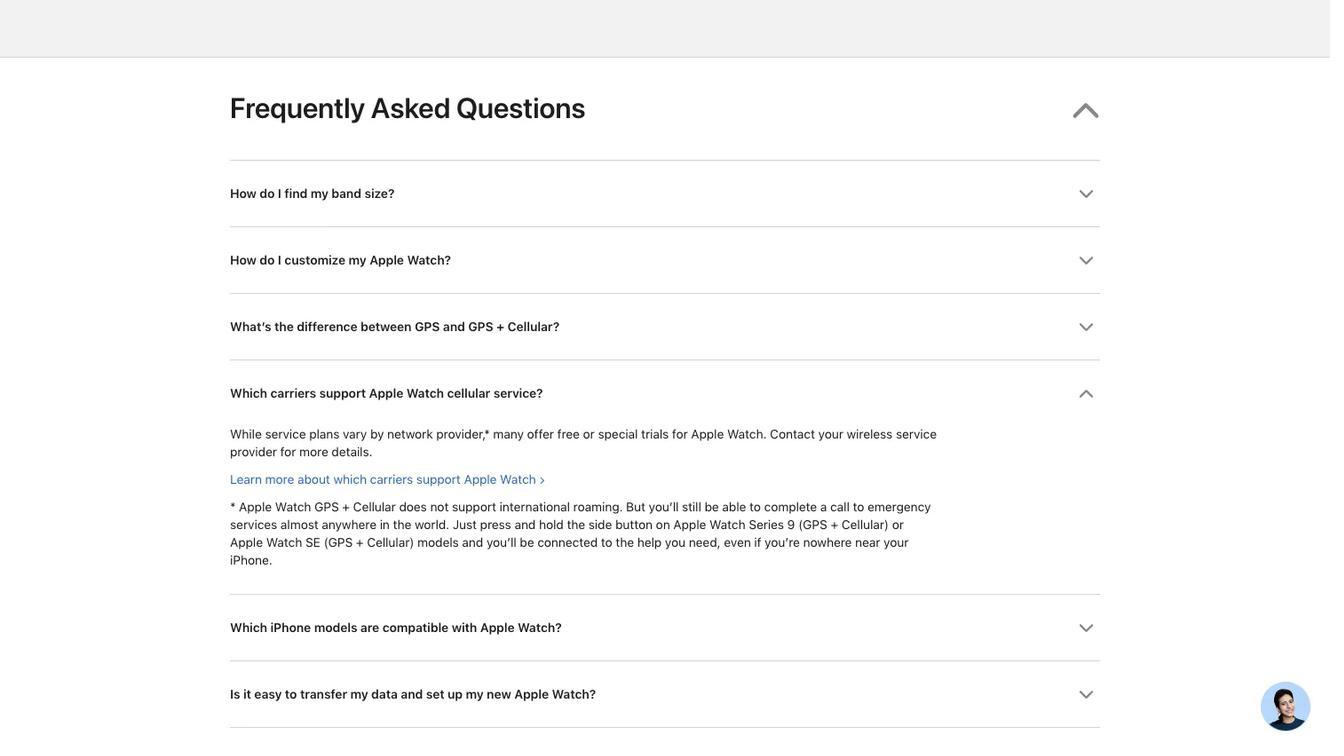 Task type: describe. For each thing, give the bounding box(es) containing it.
is
[[230, 687, 240, 702]]

trials
[[641, 427, 669, 442]]

difference
[[297, 320, 357, 335]]

or inside * apple watch gps + cellular does not support international roaming. but you'll still be able to complete a call to emergency services almost anywhere in the world. just press and hold the side button on apple watch series 9 (gps + cellular) or apple watch se (gps + cellular) models and you'll be connected to the help you need, even if you're nowhere near your iphone.
[[892, 518, 904, 533]]

apple right with at the left bottom of page
[[480, 621, 514, 636]]

and down just on the left bottom of the page
[[462, 535, 483, 550]]

watch? inside dropdown button
[[407, 253, 451, 268]]

1 horizontal spatial gps
[[415, 320, 440, 335]]

iphone
[[270, 621, 311, 636]]

button
[[615, 518, 652, 533]]

which iphone models are compatible with apple watch?
[[230, 621, 562, 636]]

learn more about which carriers support apple watch link
[[230, 472, 545, 487]]

1 horizontal spatial you'll
[[649, 500, 679, 515]]

vary
[[343, 427, 367, 442]]

how for how do i find my band size?
[[230, 186, 256, 201]]

help
[[637, 535, 662, 550]]

and right between
[[443, 320, 465, 335]]

plans
[[309, 427, 339, 442]]

asked
[[371, 91, 451, 125]]

even
[[724, 535, 751, 550]]

with
[[452, 621, 477, 636]]

+ down call
[[831, 518, 838, 533]]

my right "up"
[[466, 687, 484, 702]]

learn more about which carriers support apple watch
[[230, 472, 536, 487]]

*
[[230, 500, 236, 515]]

frequently asked questions
[[230, 91, 586, 125]]

cellular
[[447, 386, 490, 401]]

cellular
[[353, 500, 396, 515]]

still
[[682, 500, 701, 515]]

details.
[[331, 444, 372, 459]]

1 horizontal spatial cellular)
[[841, 518, 889, 533]]

more inside while service plans vary by network provider,* many offer free or special trials for apple watch. contact your wireless service provider for more details.
[[299, 444, 328, 459]]

how do i find my band size?
[[230, 186, 394, 201]]

1 vertical spatial watch
[[500, 472, 536, 487]]

which
[[333, 472, 367, 487]]

1 vertical spatial support
[[416, 472, 461, 487]]

nowhere
[[803, 535, 852, 550]]

which carriers support apple watch cellular service?
[[230, 386, 543, 401]]

by
[[370, 427, 384, 442]]

transfer
[[300, 687, 347, 702]]

many
[[493, 427, 524, 442]]

list containing how do i find my band size?
[[230, 160, 1100, 751]]

apple watch.
[[691, 427, 767, 442]]

list item containing which carriers support apple watch cellular service?
[[230, 360, 1100, 594]]

1 vertical spatial more
[[265, 472, 294, 487]]

hold
[[539, 518, 564, 533]]

what's the difference between gps and gps + cellular? button
[[230, 294, 1100, 360]]

just
[[453, 518, 477, 533]]

is it easy to transfer my data and set up my new apple watch? button
[[230, 662, 1100, 728]]

offer
[[527, 427, 554, 442]]

a
[[820, 500, 827, 515]]

call
[[830, 500, 849, 515]]

+ inside dropdown button
[[496, 320, 504, 335]]

what's the difference between gps and gps + cellular?
[[230, 320, 559, 335]]

frequently asked questions button
[[230, 58, 1100, 160]]

0 horizontal spatial for
[[280, 444, 296, 459]]

1 vertical spatial (gps
[[324, 535, 353, 550]]

complete
[[764, 500, 817, 515]]

easy
[[254, 687, 282, 702]]

2 horizontal spatial gps
[[468, 320, 493, 335]]

anywhere
[[322, 518, 376, 533]]

* apple watch gps + cellular does not support international roaming. but you'll still be able to complete a call to emergency services almost anywhere in the world. just press and hold the side button on apple watch series 9 (gps + cellular) or apple watch se (gps + cellular) models and you'll be connected to the help you need, even if you're nowhere near your iphone.
[[230, 500, 931, 568]]

gps inside * apple watch gps + cellular does not support international roaming. but you'll still be able to complete a call to emergency services almost anywhere in the world. just press and hold the side button on apple watch series 9 (gps + cellular) or apple watch se (gps + cellular) models and you'll be connected to the help you need, even if you're nowhere near your iphone.
[[314, 500, 339, 515]]

cellular?
[[507, 320, 559, 335]]

i for find
[[278, 186, 281, 201]]

the right in
[[393, 518, 411, 533]]

series 9
[[749, 518, 795, 533]]

roaming.
[[573, 500, 623, 515]]

while
[[230, 427, 262, 442]]

models inside * apple watch gps + cellular does not support international roaming. but you'll still be able to complete a call to emergency services almost anywhere in the world. just press and hold the side button on apple watch series 9 (gps + cellular) or apple watch se (gps + cellular) models and you'll be connected to the help you need, even if you're nowhere near your iphone.
[[417, 535, 459, 550]]

apple watch se
[[230, 535, 320, 550]]

to down side
[[601, 535, 612, 550]]

between
[[360, 320, 411, 335]]

my inside "dropdown button"
[[310, 186, 328, 201]]

your inside * apple watch gps + cellular does not support international roaming. but you'll still be able to complete a call to emergency services almost anywhere in the world. just press and hold the side button on apple watch series 9 (gps + cellular) or apple watch se (gps + cellular) models and you'll be connected to the help you need, even if you're nowhere near your iphone.
[[884, 535, 909, 550]]

band
[[331, 186, 361, 201]]

connected
[[537, 535, 598, 550]]

my left data
[[350, 687, 368, 702]]

need,
[[689, 535, 720, 550]]

not
[[430, 500, 449, 515]]

and left "set" at the left bottom
[[401, 687, 423, 702]]

world.
[[415, 518, 449, 533]]

0 horizontal spatial you'll
[[486, 535, 516, 550]]

in
[[380, 518, 390, 533]]

models inside dropdown button
[[314, 621, 357, 636]]

chevrondown image for and
[[1079, 688, 1094, 703]]

2 vertical spatial watch?
[[552, 687, 596, 702]]

near
[[855, 535, 880, 550]]

0 horizontal spatial cellular)
[[367, 535, 414, 550]]

able
[[722, 500, 746, 515]]

provider
[[230, 444, 277, 459]]

support inside dropdown button
[[319, 386, 366, 401]]

chevrondown image inside which carriers support apple watch cellular service? dropdown button
[[1079, 387, 1094, 402]]

0 vertical spatial be
[[704, 500, 719, 515]]

which carriers support apple watch cellular service? button
[[230, 361, 1100, 427]]

watch inside which carriers support apple watch cellular service? dropdown button
[[406, 386, 444, 401]]

is it easy to transfer my data and set up my new apple watch?
[[230, 687, 596, 702]]

are
[[360, 621, 379, 636]]

questions
[[456, 91, 586, 125]]

the up connected
[[567, 518, 585, 533]]

services
[[230, 518, 277, 533]]

network
[[387, 427, 433, 442]]



Task type: locate. For each thing, give the bounding box(es) containing it.
2 i from the top
[[278, 253, 281, 268]]

data
[[371, 687, 398, 702]]

special
[[598, 427, 638, 442]]

models
[[417, 535, 459, 550], [314, 621, 357, 636]]

new
[[487, 687, 511, 702]]

free
[[557, 427, 580, 442]]

1 vertical spatial models
[[314, 621, 357, 636]]

the down button
[[616, 535, 634, 550]]

3 chevrondown image from the top
[[1079, 688, 1094, 703]]

apple up "by"
[[369, 386, 403, 401]]

set
[[426, 687, 444, 702]]

which up while
[[230, 386, 267, 401]]

support
[[319, 386, 366, 401], [416, 472, 461, 487], [452, 500, 496, 515]]

2 chevrondown image from the top
[[1079, 621, 1094, 636]]

2 do from the top
[[260, 253, 275, 268]]

2 which from the top
[[230, 621, 267, 636]]

gps up anywhere
[[314, 500, 339, 515]]

0 horizontal spatial be
[[520, 535, 534, 550]]

1 vertical spatial which
[[230, 621, 267, 636]]

chevrondown image for how do i customize my apple watch?
[[1079, 253, 1094, 268]]

contact
[[770, 427, 815, 442]]

press
[[480, 518, 511, 533]]

what's
[[230, 320, 271, 335]]

about
[[297, 472, 330, 487]]

how for how do i customize my apple watch?
[[230, 253, 256, 268]]

+ left the "cellular?"
[[496, 320, 504, 335]]

0 vertical spatial watch?
[[407, 253, 451, 268]]

find
[[284, 186, 307, 201]]

on
[[656, 518, 670, 533]]

i for customize
[[278, 253, 281, 268]]

carriers inside dropdown button
[[270, 386, 316, 401]]

1 horizontal spatial models
[[417, 535, 459, 550]]

+
[[496, 320, 504, 335], [342, 500, 350, 515], [831, 518, 838, 533], [356, 535, 364, 550]]

chevrondown image inside the how do i find my band size? "dropdown button"
[[1079, 187, 1094, 202]]

1 vertical spatial your
[[884, 535, 909, 550]]

1 vertical spatial cellular)
[[367, 535, 414, 550]]

1 chevrondown image from the top
[[1079, 387, 1094, 402]]

do for find
[[260, 186, 275, 201]]

do
[[260, 186, 275, 201], [260, 253, 275, 268]]

1 vertical spatial do
[[260, 253, 275, 268]]

2 vertical spatial chevrondown image
[[1079, 320, 1094, 335]]

chevrondown image for how do i find my band size?
[[1079, 187, 1094, 202]]

0 vertical spatial (gps
[[798, 518, 827, 533]]

chevrondown image for watch?
[[1079, 621, 1094, 636]]

0 horizontal spatial models
[[314, 621, 357, 636]]

+ down anywhere
[[356, 535, 364, 550]]

0 horizontal spatial service
[[265, 427, 306, 442]]

how
[[230, 186, 256, 201], [230, 253, 256, 268]]

gps left the "cellular?"
[[468, 320, 493, 335]]

the inside what's the difference between gps and gps + cellular? dropdown button
[[274, 320, 294, 335]]

0 vertical spatial cellular)
[[841, 518, 889, 533]]

which for which carriers support apple watch cellular service?
[[230, 386, 267, 401]]

0 vertical spatial how
[[230, 186, 256, 201]]

1 vertical spatial for
[[280, 444, 296, 459]]

support up vary
[[319, 386, 366, 401]]

do for customize
[[260, 253, 275, 268]]

my right customize
[[348, 253, 366, 268]]

1 which from the top
[[230, 386, 267, 401]]

0 horizontal spatial (gps
[[324, 535, 353, 550]]

for
[[672, 427, 688, 442], [280, 444, 296, 459]]

apple up between
[[369, 253, 404, 268]]

which iphone models are compatible with apple watch? button
[[230, 595, 1100, 661]]

do inside "dropdown button"
[[260, 186, 275, 201]]

cellular) up 'near'
[[841, 518, 889, 533]]

1 horizontal spatial your
[[884, 535, 909, 550]]

learn
[[230, 472, 262, 487]]

your right 'near'
[[884, 535, 909, 550]]

to right able
[[749, 500, 761, 515]]

for right provider
[[280, 444, 296, 459]]

do inside dropdown button
[[260, 253, 275, 268]]

watch
[[406, 386, 444, 401], [500, 472, 536, 487]]

i left customize
[[278, 253, 281, 268]]

service right wireless
[[896, 427, 937, 442]]

apple
[[369, 253, 404, 268], [369, 386, 403, 401], [464, 472, 497, 487], [480, 621, 514, 636], [514, 687, 549, 702]]

to right easy
[[285, 687, 297, 702]]

size?
[[364, 186, 394, 201]]

while service plans vary by network provider,* many offer free or special trials for apple watch. contact your wireless service provider for more details.
[[230, 427, 937, 459]]

i
[[278, 186, 281, 201], [278, 253, 281, 268]]

support inside * apple watch gps + cellular does not support international roaming. but you'll still be able to complete a call to emergency services almost anywhere in the world. just press and hold the side button on apple watch series 9 (gps + cellular) or apple watch se (gps + cellular) models and you'll be connected to the help you need, even if you're nowhere near your iphone.
[[452, 500, 496, 515]]

0 vertical spatial chevrondown image
[[1079, 387, 1094, 402]]

3 chevrondown image from the top
[[1079, 320, 1094, 335]]

watch up "international"
[[500, 472, 536, 487]]

up
[[447, 687, 463, 702]]

for right trials
[[672, 427, 688, 442]]

1 vertical spatial chevrondown image
[[1079, 621, 1094, 636]]

list
[[230, 160, 1100, 751]]

more down plans
[[299, 444, 328, 459]]

apple up press
[[464, 472, 497, 487]]

side
[[588, 518, 612, 533]]

cellular)
[[841, 518, 889, 533], [367, 535, 414, 550]]

carriers
[[270, 386, 316, 401], [370, 472, 413, 487]]

but
[[626, 500, 645, 515]]

0 vertical spatial which
[[230, 386, 267, 401]]

which inside list item
[[230, 386, 267, 401]]

2 service from the left
[[896, 427, 937, 442]]

1 vertical spatial how
[[230, 253, 256, 268]]

0 horizontal spatial your
[[818, 427, 843, 442]]

my
[[310, 186, 328, 201], [348, 253, 366, 268], [350, 687, 368, 702], [466, 687, 484, 702]]

0 vertical spatial i
[[278, 186, 281, 201]]

0 vertical spatial chevrondown image
[[1079, 187, 1094, 202]]

1 horizontal spatial or
[[892, 518, 904, 533]]

1 i from the top
[[278, 186, 281, 201]]

chevrondown image inside is it easy to transfer my data and set up my new apple watch? dropdown button
[[1079, 688, 1094, 703]]

0 horizontal spatial more
[[265, 472, 294, 487]]

1 horizontal spatial (gps
[[798, 518, 827, 533]]

the
[[274, 320, 294, 335], [393, 518, 411, 533], [567, 518, 585, 533], [616, 535, 634, 550]]

0 vertical spatial do
[[260, 186, 275, 201]]

chevrondown image for what's the difference between gps and gps + cellular?
[[1079, 320, 1094, 335]]

how inside the how do i find my band size? "dropdown button"
[[230, 186, 256, 201]]

2 vertical spatial support
[[452, 500, 496, 515]]

apple right new
[[514, 687, 549, 702]]

watch? up what's the difference between gps and gps + cellular?
[[407, 253, 451, 268]]

compatible
[[382, 621, 448, 636]]

chevrondown image
[[1079, 387, 1094, 402], [1079, 621, 1094, 636], [1079, 688, 1094, 703]]

service up provider
[[265, 427, 306, 442]]

how inside how do i customize my apple watch? dropdown button
[[230, 253, 256, 268]]

1 horizontal spatial carriers
[[370, 472, 413, 487]]

models down the world.
[[417, 535, 459, 550]]

0 vertical spatial models
[[417, 535, 459, 550]]

do left find
[[260, 186, 275, 201]]

0 vertical spatial support
[[319, 386, 366, 401]]

more
[[299, 444, 328, 459], [265, 472, 294, 487]]

service?
[[493, 386, 543, 401]]

0 horizontal spatial or
[[583, 427, 595, 442]]

1 vertical spatial be
[[520, 535, 534, 550]]

1 do from the top
[[260, 186, 275, 201]]

your inside while service plans vary by network provider,* many offer free or special trials for apple watch. contact your wireless service provider for more details.
[[818, 427, 843, 442]]

support up just on the left bottom of the page
[[452, 500, 496, 515]]

0 horizontal spatial carriers
[[270, 386, 316, 401]]

(gps down a
[[798, 518, 827, 533]]

how do i customize my apple watch? button
[[230, 228, 1100, 293]]

1 vertical spatial you'll
[[486, 535, 516, 550]]

1 horizontal spatial service
[[896, 427, 937, 442]]

chevrondown image inside which iphone models are compatible with apple watch? dropdown button
[[1079, 621, 1094, 636]]

1 horizontal spatial apple watch
[[673, 518, 745, 533]]

chevrondown image inside how do i customize my apple watch? dropdown button
[[1079, 253, 1094, 268]]

watch up the network
[[406, 386, 444, 401]]

i inside "dropdown button"
[[278, 186, 281, 201]]

chevrondown image inside what's the difference between gps and gps + cellular? dropdown button
[[1079, 320, 1094, 335]]

apple inside dropdown button
[[369, 253, 404, 268]]

frequently
[[230, 91, 365, 125]]

and down "international"
[[514, 518, 536, 533]]

watch? right new
[[552, 687, 596, 702]]

0 vertical spatial you'll
[[649, 500, 679, 515]]

0 horizontal spatial apple watch
[[239, 500, 311, 515]]

1 vertical spatial or
[[892, 518, 904, 533]]

provider,*
[[436, 427, 490, 442]]

your right contact
[[818, 427, 843, 442]]

carriers up plans
[[270, 386, 316, 401]]

0 horizontal spatial watch
[[406, 386, 444, 401]]

1 vertical spatial carriers
[[370, 472, 413, 487]]

be right still
[[704, 500, 719, 515]]

iphone.
[[230, 553, 272, 568]]

be down "international"
[[520, 535, 534, 550]]

which
[[230, 386, 267, 401], [230, 621, 267, 636]]

emergency
[[867, 500, 931, 515]]

support up not
[[416, 472, 461, 487]]

1 vertical spatial watch?
[[518, 621, 562, 636]]

1 horizontal spatial for
[[672, 427, 688, 442]]

to right call
[[853, 500, 864, 515]]

watch? right with at the left bottom of page
[[518, 621, 562, 636]]

which left 'iphone'
[[230, 621, 267, 636]]

more right learn
[[265, 472, 294, 487]]

it
[[243, 687, 251, 702]]

which for which iphone models are compatible with apple watch?
[[230, 621, 267, 636]]

0 vertical spatial apple watch
[[239, 500, 311, 515]]

wireless
[[847, 427, 892, 442]]

gps
[[415, 320, 440, 335], [468, 320, 493, 335], [314, 500, 339, 515]]

1 vertical spatial apple watch
[[673, 518, 745, 533]]

0 vertical spatial watch
[[406, 386, 444, 401]]

my right find
[[310, 186, 328, 201]]

+ up anywhere
[[342, 500, 350, 515]]

do left customize
[[260, 253, 275, 268]]

to inside dropdown button
[[285, 687, 297, 702]]

list item
[[230, 360, 1100, 594]]

1 horizontal spatial watch
[[500, 472, 536, 487]]

0 vertical spatial your
[[818, 427, 843, 442]]

2 how from the top
[[230, 253, 256, 268]]

apple watch up need,
[[673, 518, 745, 533]]

1 how from the top
[[230, 186, 256, 201]]

international
[[499, 500, 570, 515]]

how do i customize my apple watch?
[[230, 253, 451, 268]]

my inside dropdown button
[[348, 253, 366, 268]]

gps right between
[[415, 320, 440, 335]]

you'll down press
[[486, 535, 516, 550]]

how up what's
[[230, 253, 256, 268]]

0 vertical spatial more
[[299, 444, 328, 459]]

carriers up cellular
[[370, 472, 413, 487]]

watch?
[[407, 253, 451, 268], [518, 621, 562, 636], [552, 687, 596, 702]]

0 vertical spatial or
[[583, 427, 595, 442]]

2 chevrondown image from the top
[[1079, 253, 1094, 268]]

apple watch
[[239, 500, 311, 515], [673, 518, 745, 533]]

customize
[[284, 253, 345, 268]]

does
[[399, 500, 427, 515]]

2 vertical spatial chevrondown image
[[1079, 688, 1094, 703]]

or down emergency
[[892, 518, 904, 533]]

i left find
[[278, 186, 281, 201]]

you
[[665, 535, 685, 550]]

0 vertical spatial for
[[672, 427, 688, 442]]

1 chevrondown image from the top
[[1079, 187, 1094, 202]]

how left find
[[230, 186, 256, 201]]

1 vertical spatial chevrondown image
[[1079, 253, 1094, 268]]

you'll
[[649, 500, 679, 515], [486, 535, 516, 550]]

service
[[265, 427, 306, 442], [896, 427, 937, 442]]

or inside while service plans vary by network provider,* many offer free or special trials for apple watch. contact your wireless service provider for more details.
[[583, 427, 595, 442]]

almost
[[280, 518, 318, 533]]

i inside dropdown button
[[278, 253, 281, 268]]

apple watch up services
[[239, 500, 311, 515]]

1 service from the left
[[265, 427, 306, 442]]

cellular) down in
[[367, 535, 414, 550]]

1 horizontal spatial more
[[299, 444, 328, 459]]

you'll up on
[[649, 500, 679, 515]]

or
[[583, 427, 595, 442], [892, 518, 904, 533]]

models left are
[[314, 621, 357, 636]]

1 horizontal spatial be
[[704, 500, 719, 515]]

chevrondown image
[[1079, 187, 1094, 202], [1079, 253, 1094, 268], [1079, 320, 1094, 335]]

or right "free"
[[583, 427, 595, 442]]

(gps down anywhere
[[324, 535, 353, 550]]

if
[[754, 535, 761, 550]]

1 vertical spatial i
[[278, 253, 281, 268]]

how do i find my band size? button
[[230, 161, 1100, 227]]

the right what's
[[274, 320, 294, 335]]

0 vertical spatial carriers
[[270, 386, 316, 401]]

you're
[[765, 535, 800, 550]]

0 horizontal spatial gps
[[314, 500, 339, 515]]



Task type: vqa. For each thing, say whether or not it's contained in the screenshot.
BY at the bottom of page
yes



